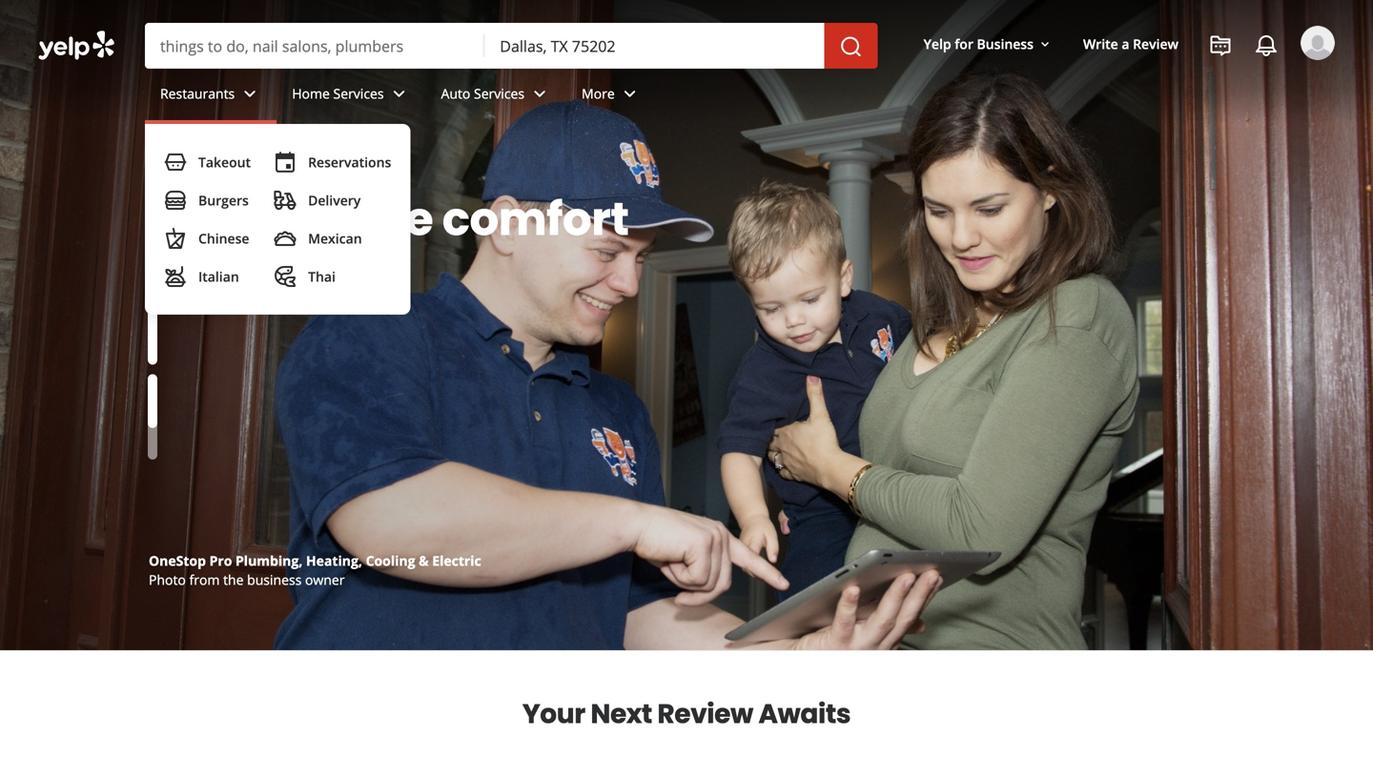 Task type: describe. For each thing, give the bounding box(es) containing it.
up
[[286, 187, 347, 251]]

24 italian v2 image
[[164, 265, 187, 288]]

auto
[[441, 85, 471, 103]]

more link
[[567, 69, 657, 124]]

services for auto services
[[474, 85, 525, 103]]

24 delivery v2 image
[[274, 189, 297, 212]]

onestop
[[149, 552, 206, 570]]

next
[[591, 695, 652, 733]]

from
[[189, 571, 220, 589]]

2 select slide image from the top
[[148, 344, 157, 429]]

write a review
[[1084, 35, 1179, 53]]

24 chinese v2 image
[[164, 227, 187, 250]]

review for next
[[658, 695, 753, 733]]

business
[[977, 35, 1034, 53]]

restaurants link
[[145, 69, 277, 124]]

takeout link
[[156, 143, 259, 181]]

chinese link
[[156, 219, 259, 258]]

thai
[[308, 268, 336, 286]]

1 select slide image from the top
[[148, 280, 157, 365]]

awaits
[[759, 695, 851, 733]]

onestop pro plumbing, heating, cooling & electric photo from the business owner
[[149, 552, 482, 589]]

24 chevron down v2 image
[[529, 82, 551, 105]]

your
[[523, 695, 586, 733]]

services for home services
[[333, 85, 384, 103]]

heating,
[[306, 552, 362, 570]]

write
[[1084, 35, 1119, 53]]

mexican
[[308, 229, 362, 248]]

notifications image
[[1255, 34, 1278, 57]]

takeout
[[198, 153, 251, 171]]

chinese
[[198, 229, 249, 248]]

onestop pro plumbing, heating, cooling & electric link
[[149, 552, 482, 570]]

write a review link
[[1076, 27, 1187, 61]]

electric
[[432, 552, 482, 570]]

menu inside business categories element
[[145, 124, 410, 315]]

delivery link
[[266, 181, 399, 219]]

Find text field
[[160, 35, 470, 56]]

the inside onestop pro plumbing, heating, cooling & electric photo from the business owner
[[223, 571, 244, 589]]

business
[[247, 571, 302, 589]]

projects image
[[1210, 34, 1233, 57]]

home services link
[[277, 69, 426, 124]]

auto services
[[441, 85, 525, 103]]

dial up the comfort
[[187, 187, 629, 251]]

24 search v2 image
[[218, 280, 240, 303]]

none field near
[[500, 35, 810, 56]]



Task type: vqa. For each thing, say whether or not it's contained in the screenshot.
Find field
yes



Task type: locate. For each thing, give the bounding box(es) containing it.
user actions element
[[909, 24, 1362, 141]]

review for a
[[1133, 35, 1179, 53]]

1 none field from the left
[[160, 35, 470, 56]]

home
[[292, 85, 330, 103]]

24 chevron down v2 image inside more 'link'
[[619, 82, 642, 105]]

24 chevron down v2 image inside home services link
[[388, 82, 411, 105]]

hvac
[[248, 281, 291, 302]]

0 horizontal spatial 24 chevron down v2 image
[[239, 82, 262, 105]]

1 horizontal spatial 24 chevron down v2 image
[[388, 82, 411, 105]]

burgers
[[198, 191, 249, 209]]

review right next
[[658, 695, 753, 733]]

&
[[419, 552, 429, 570]]

john s. image
[[1301, 26, 1336, 60]]

thai link
[[266, 258, 399, 296]]

reservations link
[[266, 143, 399, 181]]

24 chevron down v2 image left the auto
[[388, 82, 411, 105]]

menu containing takeout
[[145, 124, 410, 315]]

yelp for business button
[[916, 27, 1061, 61]]

italian
[[198, 268, 239, 286]]

search image
[[840, 35, 863, 58]]

review inside "link"
[[1133, 35, 1179, 53]]

review
[[1133, 35, 1179, 53], [658, 695, 753, 733]]

24 chevron down v2 image
[[239, 82, 262, 105], [388, 82, 411, 105], [619, 82, 642, 105]]

owner
[[305, 571, 345, 589]]

0 horizontal spatial services
[[333, 85, 384, 103]]

16 chevron down v2 image
[[1038, 37, 1053, 52]]

1 services from the left
[[333, 85, 384, 103]]

24 takeout v2 image
[[164, 151, 187, 174]]

photo
[[149, 571, 186, 589]]

none field up more 'link' at the top of the page
[[500, 35, 810, 56]]

Near text field
[[500, 35, 810, 56]]

restaurants
[[160, 85, 235, 103]]

1 vertical spatial the
[[223, 571, 244, 589]]

explore banner section banner
[[0, 0, 1374, 651]]

0 horizontal spatial none field
[[160, 35, 470, 56]]

none field find
[[160, 35, 470, 56]]

cooling
[[366, 552, 415, 570]]

1 horizontal spatial review
[[1133, 35, 1179, 53]]

2 24 chevron down v2 image from the left
[[388, 82, 411, 105]]

1 horizontal spatial services
[[474, 85, 525, 103]]

2 none field from the left
[[500, 35, 810, 56]]

0 horizontal spatial review
[[658, 695, 753, 733]]

1 vertical spatial review
[[658, 695, 753, 733]]

2 horizontal spatial 24 chevron down v2 image
[[619, 82, 642, 105]]

None field
[[160, 35, 470, 56], [500, 35, 810, 56]]

business categories element
[[145, 69, 1336, 315]]

2 services from the left
[[474, 85, 525, 103]]

None search field
[[0, 0, 1374, 315], [145, 23, 882, 69], [0, 0, 1374, 315], [145, 23, 882, 69]]

3 24 chevron down v2 image from the left
[[619, 82, 642, 105]]

your next review awaits
[[523, 695, 851, 733]]

24 chevron down v2 image right restaurants
[[239, 82, 262, 105]]

0 vertical spatial review
[[1133, 35, 1179, 53]]

delivery
[[308, 191, 361, 209]]

1 24 chevron down v2 image from the left
[[239, 82, 262, 105]]

0 horizontal spatial the
[[223, 571, 244, 589]]

24 chevron down v2 image for restaurants
[[239, 82, 262, 105]]

services
[[333, 85, 384, 103], [474, 85, 525, 103]]

services left 24 chevron down v2 icon
[[474, 85, 525, 103]]

pro
[[209, 552, 232, 570]]

more
[[582, 85, 615, 103]]

hvac link
[[187, 269, 322, 315]]

auto services link
[[426, 69, 567, 124]]

a
[[1122, 35, 1130, 53]]

dial
[[187, 187, 277, 251]]

menu
[[145, 124, 410, 315]]

1 horizontal spatial none field
[[500, 35, 810, 56]]

24 chevron down v2 image inside restaurants link
[[239, 82, 262, 105]]

the
[[357, 187, 433, 251], [223, 571, 244, 589]]

comfort
[[443, 187, 629, 251]]

yelp
[[924, 35, 952, 53]]

24 thai v2 image
[[274, 265, 297, 288]]

burgers link
[[156, 181, 259, 219]]

plumbing,
[[236, 552, 303, 570]]

select slide image
[[148, 280, 157, 365], [148, 344, 157, 429]]

home services
[[292, 85, 384, 103]]

24 chevron down v2 image for home services
[[388, 82, 411, 105]]

italian link
[[156, 258, 259, 296]]

1 horizontal spatial the
[[357, 187, 433, 251]]

none field up home
[[160, 35, 470, 56]]

reservations
[[308, 153, 391, 171]]

services right home
[[333, 85, 384, 103]]

mexican link
[[266, 219, 399, 258]]

review right a
[[1133, 35, 1179, 53]]

yelp for business
[[924, 35, 1034, 53]]

0 vertical spatial the
[[357, 187, 433, 251]]

for
[[955, 35, 974, 53]]

24 chevron down v2 image right more
[[619, 82, 642, 105]]

24 burgers v2 image
[[164, 189, 187, 212]]

24 reservations v2 image
[[274, 151, 297, 174]]

24 chevron down v2 image for more
[[619, 82, 642, 105]]

24 mexican v2 image
[[274, 227, 297, 250]]



